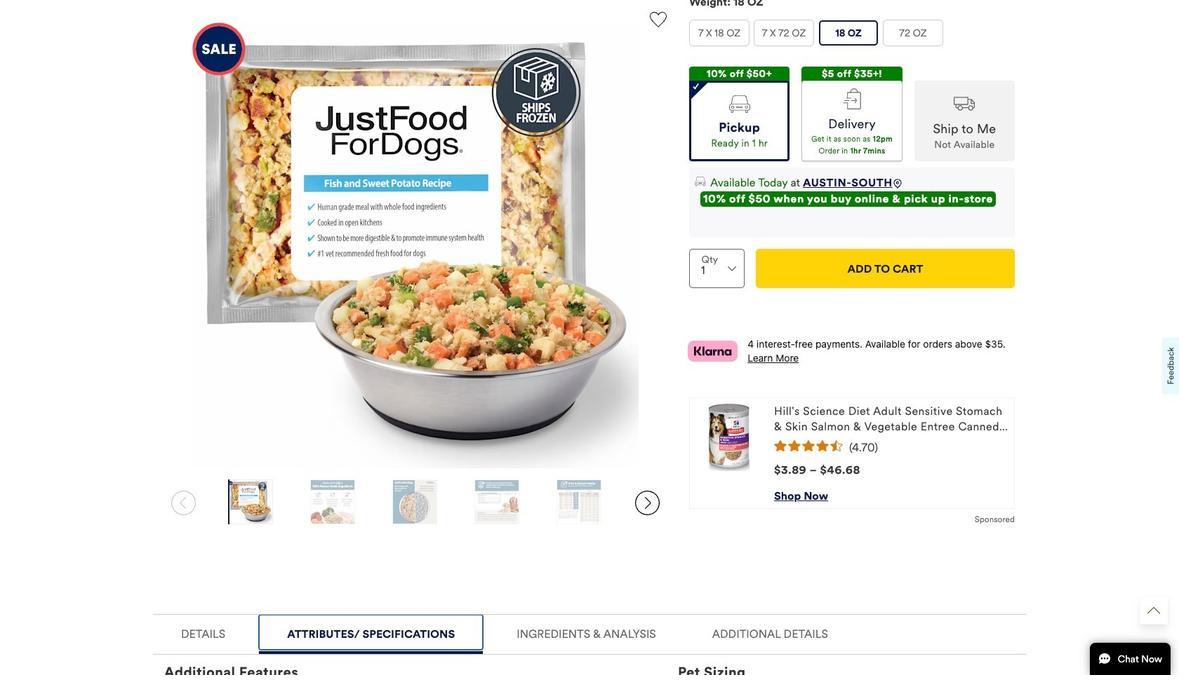 Task type: locate. For each thing, give the bounding box(es) containing it.
1 option group from the top
[[689, 20, 1015, 52]]

justfoodfordogs daily diets fish & sweet potato frozen dog food, 18 oz. - thumbnail-3 image
[[393, 480, 437, 525]]

delivery-method-Pickup-Available radio
[[689, 81, 790, 162]]

variation-7 X 18 OZ radio
[[690, 21, 749, 46]]

rating 4.7 out of 5 element
[[774, 441, 1009, 452]]

variation-7 X 72 OZ radio
[[755, 21, 814, 46]]

justfoodfordogs daily diets fish & sweet potato frozen dog food, 18 oz. - carousel image #1 image
[[192, 22, 639, 469]]

2 option group from the top
[[689, 67, 1015, 162]]

justfoodfordogs daily diets fish & sweet potato frozen dog food, 18 oz. - thumbnail-5 image
[[558, 480, 601, 525]]

variation-18 OZ radio
[[819, 21, 878, 46]]

0 vertical spatial option group
[[689, 20, 1015, 52]]

1 vertical spatial option group
[[689, 67, 1015, 162]]

delivery-method-Ship to Me-Not Available radio
[[914, 81, 1015, 162]]

option group
[[689, 20, 1015, 52], [689, 67, 1015, 162]]



Task type: vqa. For each thing, say whether or not it's contained in the screenshot.
JustFoodForDogs Daily Diets Fish & Sweet Potato Frozen Dog Food, 18 oz. - Thumbnail-5
yes



Task type: describe. For each thing, give the bounding box(es) containing it.
from $3.89 up to $46.68 element
[[774, 464, 861, 477]]

product details tab list
[[153, 615, 1026, 676]]

justfoodfordogs daily diets fish & sweet potato frozen dog food, 18 oz. - thumbnail-2 image
[[311, 480, 354, 525]]

justfoodfordogs daily diets fish & sweet potato frozen dog food, 18 oz. - thumbnail-1 image
[[229, 480, 272, 525]]

justfoodfordogs daily diets fish & sweet potato frozen dog food, 18 oz. - thumbnail-4 image
[[475, 480, 519, 525]]

variation-72 OZ radio
[[884, 21, 943, 46]]

scroll to top image
[[1148, 605, 1160, 618]]

delivery-method-Delivery-Available radio
[[802, 81, 902, 162]]



